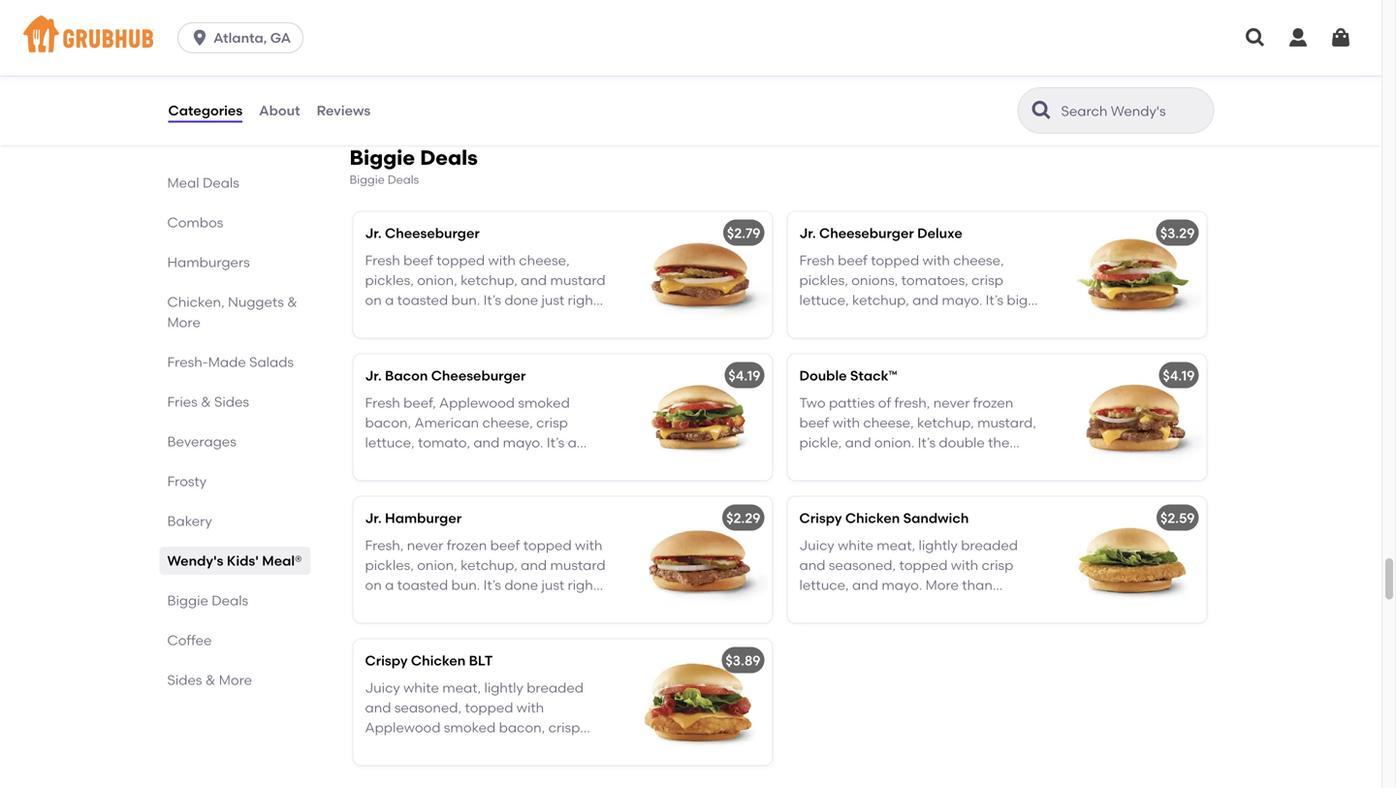 Task type: locate. For each thing, give the bounding box(es) containing it.
0 horizontal spatial child
[[452, 59, 484, 75]]

size. up blt
[[479, 597, 507, 613]]

right down than
[[945, 597, 975, 613]]

$4.19
[[729, 367, 761, 384], [1163, 367, 1195, 384]]

fresh, never frozen beef hot off the grill and topped with ketchup, just the way your child wants it. it's what every kid deserves. button
[[354, 0, 772, 105]]

right up jr. bacon cheeseburger
[[446, 311, 476, 328]]

1 horizontal spatial more
[[219, 672, 252, 689]]

1 vertical spatial wants
[[897, 78, 936, 95]]

0 vertical spatial done
[[505, 292, 538, 308]]

american up joys
[[800, 39, 864, 55]]

right up blt
[[446, 597, 476, 613]]

1 vertical spatial biggie
[[350, 173, 385, 187]]

every
[[365, 78, 401, 95]]

1 horizontal spatial it.
[[939, 78, 951, 95]]

svg image
[[1330, 26, 1353, 49], [190, 28, 210, 48]]

lettuce, up favorite
[[365, 434, 415, 451]]

mayo.
[[942, 292, 983, 308], [503, 434, 544, 451], [882, 577, 923, 593], [557, 739, 598, 756]]

onion, down jr. cheeseburger
[[417, 272, 458, 289]]

1 grill from the left
[[365, 39, 389, 55]]

seasoned, down crispy chicken blt
[[395, 700, 462, 716]]

crisp inside juicy white meat, lightly breaded and seasoned, topped with applewood smoked bacon, crisp lettuce, tomato, cheese, and mayo. a classic taste, perfectly reinvented.
[[549, 719, 580, 736]]

topped down jr. cheeseburger
[[437, 252, 485, 269]]

meat, inside juicy white meat, lightly breaded and seasoned, topped with applewood smoked bacon, crisp lettuce, tomato, cheese, and mayo. a classic taste, perfectly reinvented.
[[442, 680, 481, 697]]

your up childhood.
[[830, 78, 858, 95]]

hot
[[523, 19, 545, 36], [921, 39, 943, 55]]

juicy white meat, lightly breaded and seasoned, topped with applewood smoked bacon, crisp lettuce, tomato, cheese, and mayo. a classic taste, perfectly reinvented.
[[365, 680, 601, 775]]

0 horizontal spatial wants
[[487, 59, 527, 75]]

0 vertical spatial toasted
[[397, 292, 448, 308]]

0 vertical spatial off
[[549, 19, 566, 36]]

reinvented.
[[528, 759, 601, 775]]

mustard inside fresh, never frozen beef topped with pickles, onion, ketchup, and mustard on a toasted bun. it's done just right, and just the right size.
[[550, 557, 606, 574]]

jr. down biggie deals biggie deals
[[365, 225, 382, 241]]

meat, down blt
[[442, 680, 481, 697]]

cheeseburger up onions,
[[820, 225, 914, 241]]

0 vertical spatial more
[[167, 314, 201, 331]]

0 vertical spatial seasoned,
[[829, 557, 896, 574]]

meat, inside juicy white meat, lightly breaded and seasoned, topped with crisp lettuce, and mayo. more than delicious, and just the right size.
[[877, 538, 916, 554]]

with inside 'fresh, never frozen beef hot off the grill and topped with ketchup, just the way your child wants it. it's what every kid deserves.'
[[473, 39, 501, 55]]

1 vertical spatial juicy
[[365, 680, 400, 697]]

2 vertical spatial &
[[205, 672, 216, 689]]

2 toasted from the top
[[397, 577, 448, 593]]

1 horizontal spatial your
[[830, 78, 858, 95]]

jr. for jr. cheeseburger
[[365, 225, 382, 241]]

it. left what
[[530, 59, 542, 75]]

mustard,
[[978, 415, 1037, 431]]

0 vertical spatial tomato,
[[418, 434, 470, 451]]

fresh,
[[365, 19, 404, 36], [800, 19, 838, 36], [365, 538, 404, 554]]

$4.19 for fresh beef, applewood smoked bacon, american cheese, crisp lettuce, tomato, and mayo. it's a favorite of bacon lovers everywhere.
[[729, 367, 761, 384]]

lettuce,
[[800, 292, 849, 308], [365, 434, 415, 451], [800, 577, 849, 593], [365, 739, 415, 756]]

bacon, up favorite
[[365, 415, 411, 431]]

applewood down jr. bacon cheeseburger
[[439, 395, 515, 411]]

chicken for sandwich
[[846, 510, 900, 527]]

it's
[[545, 59, 563, 75], [484, 292, 501, 308], [986, 292, 1004, 308], [547, 434, 565, 451], [918, 434, 936, 451], [484, 577, 501, 593]]

right, inside fresh beef topped with cheese, pickles, onion, ketchup, and mustard on a toasted bun. it's done just right, and just the right size.
[[568, 292, 602, 308]]

smoked up the perfectly
[[444, 719, 496, 736]]

jr. for jr. cheeseburger deluxe
[[800, 225, 816, 241]]

mayo. up 'lovers'
[[503, 434, 544, 451]]

frozen inside 'fresh, never frozen beef hot off the grill and topped with ketchup, just the way your child wants it. it's what every kid deserves.'
[[447, 19, 487, 36]]

2 tomato, from the top
[[418, 739, 470, 756]]

sides down fresh-made salads
[[214, 394, 249, 410]]

fresh, up joys
[[800, 19, 838, 36]]

0 vertical spatial onion,
[[417, 272, 458, 289]]

never for fresh, never frozen beef and melted american cheese, hot off the grill and topped with ketchup, just the way your child wants it. one of the joys of childhood.
[[842, 19, 878, 36]]

your inside 'fresh, never frozen beef hot off the grill and topped with ketchup, just the way your child wants it. it's what every kid deserves.'
[[420, 59, 449, 75]]

biggie for biggie deals biggie deals
[[350, 146, 415, 170]]

tomato,
[[418, 434, 470, 451], [418, 739, 470, 756]]

fresh, inside 'fresh, never frozen beef hot off the grill and topped with ketchup, just the way your child wants it. it's what every kid deserves.'
[[365, 19, 404, 36]]

0 horizontal spatial chicken
[[411, 653, 466, 669]]

0 vertical spatial child
[[452, 59, 484, 75]]

1 vertical spatial toasted
[[397, 577, 448, 593]]

mayo. down 'crispy chicken sandwich'
[[882, 577, 923, 593]]

reviews button
[[316, 76, 372, 145]]

topped inside fresh beef topped with cheese, pickles, onions, tomatoes, crisp lettuce, ketchup, and mayo. it's big flavor at a junior price.
[[871, 252, 920, 269]]

the inside two patties of fresh, never frozen beef with cheese, ketchup, mustard, pickle, and onion. it's double the fresh beef, stacked with deliciousness.
[[988, 434, 1010, 451]]

2 onion, from the top
[[417, 557, 458, 574]]

1 horizontal spatial meat,
[[877, 538, 916, 554]]

right,
[[568, 292, 602, 308], [568, 577, 602, 593]]

1 vertical spatial onion,
[[417, 557, 458, 574]]

lettuce, up 'classic' on the left
[[365, 739, 415, 756]]

0 vertical spatial bun.
[[451, 292, 480, 308]]

frozen for with
[[447, 19, 487, 36]]

svg image
[[1244, 26, 1268, 49], [1287, 26, 1310, 49]]

mayo. inside juicy white meat, lightly breaded and seasoned, topped with crisp lettuce, and mayo. more than delicious, and just the right size.
[[882, 577, 923, 593]]

1 tomato, from the top
[[418, 434, 470, 451]]

it's left big
[[986, 292, 1004, 308]]

biggie
[[350, 146, 415, 170], [350, 173, 385, 187], [167, 593, 208, 609]]

1 vertical spatial breaded
[[527, 680, 584, 697]]

0 horizontal spatial sides
[[167, 672, 202, 689]]

0 vertical spatial &
[[287, 294, 297, 310]]

taste,
[[426, 759, 463, 775]]

done inside fresh, never frozen beef topped with pickles, onion, ketchup, and mustard on a toasted bun. it's done just right, and just the right size.
[[505, 577, 538, 593]]

toasted
[[397, 292, 448, 308], [397, 577, 448, 593]]

chicken down deliciousness.
[[846, 510, 900, 527]]

topped up onions,
[[871, 252, 920, 269]]

more
[[167, 314, 201, 331], [926, 577, 959, 593], [219, 672, 252, 689]]

seasoned, up the "delicious,"
[[829, 557, 896, 574]]

and
[[958, 19, 984, 36], [392, 39, 418, 55], [800, 59, 826, 75], [521, 272, 547, 289], [913, 292, 939, 308], [365, 311, 391, 328], [474, 434, 500, 451], [845, 434, 871, 451], [521, 557, 547, 574], [800, 557, 826, 574], [853, 577, 879, 593], [365, 597, 391, 613], [865, 597, 891, 613], [365, 700, 391, 716], [528, 739, 554, 756]]

blt
[[469, 653, 493, 669]]

lightly inside juicy white meat, lightly breaded and seasoned, topped with applewood smoked bacon, crisp lettuce, tomato, cheese, and mayo. a classic taste, perfectly reinvented.
[[484, 680, 524, 697]]

1 vertical spatial on
[[365, 577, 382, 593]]

0 vertical spatial on
[[365, 292, 382, 308]]

0 vertical spatial breaded
[[961, 538, 1018, 554]]

of left bacon
[[419, 454, 432, 470]]

0 vertical spatial your
[[420, 59, 449, 75]]

way
[[390, 59, 417, 75], [800, 78, 826, 95]]

and inside two patties of fresh, never frozen beef with cheese, ketchup, mustard, pickle, and onion. it's double the fresh beef, stacked with deliciousness.
[[845, 434, 871, 451]]

jr. cheeseburger image
[[627, 212, 772, 338]]

1 vertical spatial done
[[505, 577, 538, 593]]

frozen up 'mustard,'
[[973, 395, 1014, 411]]

cheeseburger up fresh beef, applewood smoked bacon, american cheese, crisp lettuce, tomato, and mayo. it's a favorite of bacon lovers everywhere.
[[431, 367, 526, 384]]

ketchup, inside two patties of fresh, never frozen beef with cheese, ketchup, mustard, pickle, and onion. it's double the fresh beef, stacked with deliciousness.
[[918, 415, 974, 431]]

breaded for juicy white meat, lightly breaded and seasoned, topped with applewood smoked bacon, crisp lettuce, tomato, cheese, and mayo. a classic taste, perfectly reinvented.
[[527, 680, 584, 697]]

breaded up than
[[961, 538, 1018, 554]]

fresh up flavor
[[800, 252, 835, 269]]

lettuce, up flavor
[[800, 292, 849, 308]]

more down chicken,
[[167, 314, 201, 331]]

Search Wendy's search field
[[1060, 102, 1208, 120]]

crisp inside juicy white meat, lightly breaded and seasoned, topped with crisp lettuce, and mayo. more than delicious, and just the right size.
[[982, 557, 1014, 574]]

fresh, for fresh, never frozen beef and melted american cheese, hot off the grill and topped with ketchup, just the way your child wants it. one of the joys of childhood.
[[800, 19, 838, 36]]

2 $4.19 from the left
[[1163, 367, 1195, 384]]

& right fries
[[201, 394, 211, 410]]

fresh for fresh beef, applewood smoked bacon, american cheese, crisp lettuce, tomato, and mayo. it's a favorite of bacon lovers everywhere.
[[365, 395, 400, 411]]

0 vertical spatial hot
[[523, 19, 545, 36]]

crisp up everywhere.
[[536, 415, 568, 431]]

mayo. inside fresh beef, applewood smoked bacon, american cheese, crisp lettuce, tomato, and mayo. it's a favorite of bacon lovers everywhere.
[[503, 434, 544, 451]]

it's up blt
[[484, 577, 501, 593]]

1 horizontal spatial crispy
[[800, 510, 842, 527]]

0 vertical spatial lightly
[[919, 538, 958, 554]]

topped down sandwich
[[900, 557, 948, 574]]

juicy up the "delicious,"
[[800, 538, 835, 554]]

0 horizontal spatial grill
[[365, 39, 389, 55]]

it's right the "onion."
[[918, 434, 936, 451]]

seasoned,
[[829, 557, 896, 574], [395, 700, 462, 716]]

0 vertical spatial meat,
[[877, 538, 916, 554]]

your up kid
[[420, 59, 449, 75]]

patties
[[829, 395, 875, 411]]

off
[[549, 19, 566, 36], [947, 39, 964, 55]]

smoked
[[518, 395, 570, 411], [444, 719, 496, 736]]

right
[[446, 311, 476, 328], [446, 597, 476, 613], [945, 597, 975, 613]]

jr. cheeseburger
[[365, 225, 480, 241]]

cheeseburger down biggie deals biggie deals
[[385, 225, 480, 241]]

0 horizontal spatial american
[[415, 415, 479, 431]]

way up kid
[[390, 59, 417, 75]]

it's inside fresh beef topped with cheese, pickles, onion, ketchup, and mustard on a toasted bun. it's done just right, and just the right size.
[[484, 292, 501, 308]]

0 vertical spatial biggie
[[350, 146, 415, 170]]

fresh, inside fresh, never frozen beef topped with pickles, onion, ketchup, and mustard on a toasted bun. it's done just right, and just the right size.
[[365, 538, 404, 554]]

stack™
[[850, 367, 898, 384]]

jr. left 'bacon'
[[365, 367, 382, 384]]

1 horizontal spatial beef,
[[835, 454, 868, 470]]

0 horizontal spatial svg image
[[1244, 26, 1268, 49]]

breaded inside juicy white meat, lightly breaded and seasoned, topped with crisp lettuce, and mayo. more than delicious, and just the right size.
[[961, 538, 1018, 554]]

sides
[[214, 394, 249, 410], [167, 672, 202, 689]]

onion.
[[875, 434, 915, 451]]

& right nuggets
[[287, 294, 297, 310]]

never down hamburger
[[407, 538, 444, 554]]

2 right, from the top
[[568, 577, 602, 593]]

1 vertical spatial more
[[926, 577, 959, 593]]

mustard
[[550, 272, 606, 289], [550, 557, 606, 574]]

deals up jr. cheeseburger
[[388, 173, 419, 187]]

kids'
[[227, 553, 259, 569]]

sides down coffee
[[167, 672, 202, 689]]

cheese, inside two patties of fresh, never frozen beef with cheese, ketchup, mustard, pickle, and onion. it's double the fresh beef, stacked with deliciousness.
[[864, 415, 914, 431]]

frozen inside fresh, never frozen beef and melted american cheese, hot off the grill and topped with ketchup, just the way your child wants it. one of the joys of childhood.
[[881, 19, 922, 36]]

it. left one
[[939, 78, 951, 95]]

fresh, for fresh, never frozen beef topped with pickles, onion, ketchup, and mustard on a toasted bun. it's done just right, and just the right size.
[[365, 538, 404, 554]]

2 vertical spatial biggie
[[167, 593, 208, 609]]

way inside fresh, never frozen beef and melted american cheese, hot off the grill and topped with ketchup, just the way your child wants it. one of the joys of childhood.
[[800, 78, 826, 95]]

white inside juicy white meat, lightly breaded and seasoned, topped with applewood smoked bacon, crisp lettuce, tomato, cheese, and mayo. a classic taste, perfectly reinvented.
[[404, 680, 439, 697]]

fries & sides
[[167, 394, 249, 410]]

grill inside 'fresh, never frozen beef hot off the grill and topped with ketchup, just the way your child wants it. it's what every kid deserves.'
[[365, 39, 389, 55]]

2 mustard from the top
[[550, 557, 606, 574]]

fresh for fresh beef topped with cheese, pickles, onion, ketchup, and mustard on a toasted bun. it's done just right, and just the right size.
[[365, 252, 400, 269]]

lightly for crispy chicken sandwich
[[919, 538, 958, 554]]

1 horizontal spatial sides
[[214, 394, 249, 410]]

white inside juicy white meat, lightly breaded and seasoned, topped with crisp lettuce, and mayo. more than delicious, and just the right size.
[[838, 538, 874, 554]]

topped down blt
[[465, 700, 513, 716]]

1 horizontal spatial way
[[800, 78, 826, 95]]

pickles, down jr. hamburger
[[365, 557, 414, 574]]

off inside 'fresh, never frozen beef hot off the grill and topped with ketchup, just the way your child wants it. it's what every kid deserves.'
[[549, 19, 566, 36]]

lightly down blt
[[484, 680, 524, 697]]

1 vertical spatial applewood
[[365, 719, 441, 736]]

topped inside 'fresh, never frozen beef hot off the grill and topped with ketchup, just the way your child wants it. it's what every kid deserves.'
[[421, 39, 470, 55]]

deals right meal
[[203, 175, 239, 191]]

1 horizontal spatial white
[[838, 538, 874, 554]]

a up everywhere.
[[568, 434, 577, 451]]

0 horizontal spatial it.
[[530, 59, 542, 75]]

jr. hamburger image
[[627, 497, 772, 623]]

fresh-made salads
[[167, 354, 294, 370]]

fresh, up every
[[365, 19, 404, 36]]

lettuce, up the "delicious,"
[[800, 577, 849, 593]]

a right at
[[857, 311, 866, 328]]

1 toasted from the top
[[397, 292, 448, 308]]

1 horizontal spatial lightly
[[919, 538, 958, 554]]

of
[[986, 78, 999, 95], [828, 98, 841, 114], [878, 395, 891, 411], [419, 454, 432, 470]]

search icon image
[[1030, 99, 1054, 122]]

of inside two patties of fresh, never frozen beef with cheese, ketchup, mustard, pickle, and onion. it's double the fresh beef, stacked with deliciousness.
[[878, 395, 891, 411]]

1 horizontal spatial seasoned,
[[829, 557, 896, 574]]

fresh,
[[895, 395, 930, 411]]

0 vertical spatial american
[[800, 39, 864, 55]]

just inside juicy white meat, lightly breaded and seasoned, topped with crisp lettuce, and mayo. more than delicious, and just the right size.
[[894, 597, 917, 613]]

child inside 'fresh, never frozen beef hot off the grill and topped with ketchup, just the way your child wants it. it's what every kid deserves.'
[[452, 59, 484, 75]]

white down crispy chicken blt
[[404, 680, 439, 697]]

seasoned, inside juicy white meat, lightly breaded and seasoned, topped with applewood smoked bacon, crisp lettuce, tomato, cheese, and mayo. a classic taste, perfectly reinvented.
[[395, 700, 462, 716]]

juicy down crispy chicken blt
[[365, 680, 400, 697]]

crisp up reinvented.
[[549, 719, 580, 736]]

2 vertical spatial more
[[219, 672, 252, 689]]

your inside fresh, never frozen beef and melted american cheese, hot off the grill and topped with ketchup, just the way your child wants it. one of the joys of childhood.
[[830, 78, 858, 95]]

cheese, inside juicy white meat, lightly breaded and seasoned, topped with applewood smoked bacon, crisp lettuce, tomato, cheese, and mayo. a classic taste, perfectly reinvented.
[[474, 739, 524, 756]]

favorite
[[365, 454, 415, 470]]

svg image inside "atlanta, ga" 'button'
[[190, 28, 210, 48]]

0 horizontal spatial way
[[390, 59, 417, 75]]

1 vertical spatial way
[[800, 78, 826, 95]]

crispy for crispy chicken sandwich
[[800, 510, 842, 527]]

never inside fresh, never frozen beef and melted american cheese, hot off the grill and topped with ketchup, just the way your child wants it. one of the joys of childhood.
[[842, 19, 878, 36]]

deals
[[420, 146, 478, 170], [388, 173, 419, 187], [203, 175, 239, 191], [212, 593, 248, 609]]

beef inside fresh, never frozen beef and melted american cheese, hot off the grill and topped with ketchup, just the way your child wants it. one of the joys of childhood.
[[925, 19, 955, 36]]

1 done from the top
[[505, 292, 538, 308]]

fresh down jr. cheeseburger
[[365, 252, 400, 269]]

1 $4.19 from the left
[[729, 367, 761, 384]]

1 on from the top
[[365, 292, 382, 308]]

1 vertical spatial meat,
[[442, 680, 481, 697]]

0 vertical spatial bacon,
[[365, 415, 411, 431]]

topped
[[421, 39, 470, 55], [829, 59, 878, 75], [437, 252, 485, 269], [871, 252, 920, 269], [523, 538, 572, 554], [900, 557, 948, 574], [465, 700, 513, 716]]

fresh down 'bacon'
[[365, 395, 400, 411]]

1 svg image from the left
[[1244, 26, 1268, 49]]

chicken
[[846, 510, 900, 527], [411, 653, 466, 669]]

fresh inside fresh beef topped with cheese, pickles, onion, ketchup, and mustard on a toasted bun. it's done just right, and just the right size.
[[365, 252, 400, 269]]

lightly for crispy chicken blt
[[484, 680, 524, 697]]

crispy
[[800, 510, 842, 527], [365, 653, 408, 669]]

cheese,
[[868, 39, 918, 55], [519, 252, 570, 269], [954, 252, 1004, 269], [482, 415, 533, 431], [864, 415, 914, 431], [474, 739, 524, 756]]

hot inside fresh, never frozen beef and melted american cheese, hot off the grill and topped with ketchup, just the way your child wants it. one of the joys of childhood.
[[921, 39, 943, 55]]

it's left what
[[545, 59, 563, 75]]

bacon, up the perfectly
[[499, 719, 545, 736]]

white down 'crispy chicken sandwich'
[[838, 538, 874, 554]]

crisp right tomatoes,
[[972, 272, 1004, 289]]

wants up childhood.
[[897, 78, 936, 95]]

beef,
[[404, 395, 436, 411], [835, 454, 868, 470]]

the inside juicy white meat, lightly breaded and seasoned, topped with crisp lettuce, and mayo. more than delicious, and just the right size.
[[920, 597, 942, 613]]

topped inside juicy white meat, lightly breaded and seasoned, topped with applewood smoked bacon, crisp lettuce, tomato, cheese, and mayo. a classic taste, perfectly reinvented.
[[465, 700, 513, 716]]

topped inside juicy white meat, lightly breaded and seasoned, topped with crisp lettuce, and mayo. more than delicious, and just the right size.
[[900, 557, 948, 574]]

topped down everywhere.
[[523, 538, 572, 554]]

your
[[420, 59, 449, 75], [830, 78, 858, 95]]

0 vertical spatial smoked
[[518, 395, 570, 411]]

breaded
[[961, 538, 1018, 554], [527, 680, 584, 697]]

onion, down hamburger
[[417, 557, 458, 574]]

more inside chicken, nuggets & more
[[167, 314, 201, 331]]

off up what
[[549, 19, 566, 36]]

2 on from the top
[[365, 577, 382, 593]]

and inside fresh beef topped with cheese, pickles, onions, tomatoes, crisp lettuce, ketchup, and mayo. it's big flavor at a junior price.
[[913, 292, 939, 308]]

applewood
[[439, 395, 515, 411], [365, 719, 441, 736]]

never inside 'fresh, never frozen beef hot off the grill and topped with ketchup, just the way your child wants it. it's what every kid deserves.'
[[407, 19, 444, 36]]

meat,
[[877, 538, 916, 554], [442, 680, 481, 697]]

0 vertical spatial crispy
[[800, 510, 842, 527]]

1 vertical spatial right,
[[568, 577, 602, 593]]

0 horizontal spatial breaded
[[527, 680, 584, 697]]

1 vertical spatial it.
[[939, 78, 951, 95]]

pickles, inside fresh beef topped with cheese, pickles, onion, ketchup, and mustard on a toasted bun. it's done just right, and just the right size.
[[365, 272, 414, 289]]

lightly
[[919, 538, 958, 554], [484, 680, 524, 697]]

toasted down jr. cheeseburger
[[397, 292, 448, 308]]

deals down wendy's kids' meal®
[[212, 593, 248, 609]]

pickles, inside fresh beef topped with cheese, pickles, onions, tomatoes, crisp lettuce, ketchup, and mayo. it's big flavor at a junior price.
[[800, 272, 848, 289]]

breaded up reinvented.
[[527, 680, 584, 697]]

0 horizontal spatial smoked
[[444, 719, 496, 736]]

crisp up than
[[982, 557, 1014, 574]]

on inside fresh, never frozen beef topped with pickles, onion, ketchup, and mustard on a toasted bun. it's done just right, and just the right size.
[[365, 577, 382, 593]]

with inside fresh beef topped with cheese, pickles, onion, ketchup, and mustard on a toasted bun. it's done just right, and just the right size.
[[488, 252, 516, 269]]

cheeseburger for onion,
[[385, 225, 480, 241]]

bacon,
[[365, 415, 411, 431], [499, 719, 545, 736]]

0 horizontal spatial more
[[167, 314, 201, 331]]

atlanta,
[[213, 30, 267, 46]]

more left than
[[926, 577, 959, 593]]

white for smoked
[[404, 680, 439, 697]]

0 horizontal spatial $4.19
[[729, 367, 761, 384]]

2 horizontal spatial more
[[926, 577, 959, 593]]

0 horizontal spatial juicy
[[365, 680, 400, 697]]

size. up jr. bacon cheeseburger
[[479, 311, 507, 328]]

0 vertical spatial way
[[390, 59, 417, 75]]

1 right, from the top
[[568, 292, 602, 308]]

it. inside 'fresh, never frozen beef hot off the grill and topped with ketchup, just the way your child wants it. it's what every kid deserves.'
[[530, 59, 542, 75]]

1 vertical spatial beef,
[[835, 454, 868, 470]]

wants inside 'fresh, never frozen beef hot off the grill and topped with ketchup, just the way your child wants it. it's what every kid deserves.'
[[487, 59, 527, 75]]

0 vertical spatial chicken
[[846, 510, 900, 527]]

juicy for juicy white meat, lightly breaded and seasoned, topped with crisp lettuce, and mayo. more than delicious, and just the right size.
[[800, 538, 835, 554]]

way up joys
[[800, 78, 826, 95]]

2 done from the top
[[505, 577, 538, 593]]

1 vertical spatial mustard
[[550, 557, 606, 574]]

chicken for blt
[[411, 653, 466, 669]]

and inside 'fresh, never frozen beef hot off the grill and topped with ketchup, just the way your child wants it. it's what every kid deserves.'
[[392, 39, 418, 55]]

frozen up childhood.
[[881, 19, 922, 36]]

applewood up 'classic' on the left
[[365, 719, 441, 736]]

1 horizontal spatial child
[[862, 78, 893, 95]]

onion,
[[417, 272, 458, 289], [417, 557, 458, 574]]

1 onion, from the top
[[417, 272, 458, 289]]

about button
[[258, 76, 301, 145]]

2 grill from the left
[[992, 39, 1016, 55]]

child
[[452, 59, 484, 75], [862, 78, 893, 95]]

juicy for juicy white meat, lightly breaded and seasoned, topped with applewood smoked bacon, crisp lettuce, tomato, cheese, and mayo. a classic taste, perfectly reinvented.
[[365, 680, 400, 697]]

1 vertical spatial white
[[404, 680, 439, 697]]

0 horizontal spatial seasoned,
[[395, 700, 462, 716]]

0 horizontal spatial meat,
[[442, 680, 481, 697]]

0 vertical spatial beef,
[[404, 395, 436, 411]]

0 horizontal spatial svg image
[[190, 28, 210, 48]]

size. inside fresh beef topped with cheese, pickles, onion, ketchup, and mustard on a toasted bun. it's done just right, and just the right size.
[[479, 311, 507, 328]]

size.
[[479, 311, 507, 328], [479, 597, 507, 613], [979, 597, 1006, 613]]

1 horizontal spatial bacon,
[[499, 719, 545, 736]]

a
[[365, 759, 375, 775]]

fresh for fresh beef topped with cheese, pickles, onions, tomatoes, crisp lettuce, ketchup, and mayo. it's big flavor at a junior price.
[[800, 252, 835, 269]]

childhood.
[[844, 98, 914, 114]]

1 vertical spatial seasoned,
[[395, 700, 462, 716]]

never up childhood.
[[842, 19, 878, 36]]

size. inside fresh, never frozen beef topped with pickles, onion, ketchup, and mustard on a toasted bun. it's done just right, and just the right size.
[[479, 597, 507, 613]]

combos
[[167, 214, 223, 231]]

jr. bacon cheeseburger
[[365, 367, 526, 384]]

fresh, for fresh, never frozen beef hot off the grill and topped with ketchup, just the way your child wants it. it's what every kid deserves.
[[365, 19, 404, 36]]

frozen down hamburger
[[447, 538, 487, 554]]

1 horizontal spatial $4.19
[[1163, 367, 1195, 384]]

1 horizontal spatial hot
[[921, 39, 943, 55]]

child up 'deserves.'
[[452, 59, 484, 75]]

bacon, inside fresh beef, applewood smoked bacon, american cheese, crisp lettuce, tomato, and mayo. it's a favorite of bacon lovers everywhere.
[[365, 415, 411, 431]]

it's up jr. bacon cheeseburger
[[484, 292, 501, 308]]

1 horizontal spatial wants
[[897, 78, 936, 95]]

1 vertical spatial hot
[[921, 39, 943, 55]]

tomato, up the taste,
[[418, 739, 470, 756]]

0 vertical spatial white
[[838, 538, 874, 554]]

off up one
[[947, 39, 964, 55]]

1 horizontal spatial american
[[800, 39, 864, 55]]

0 vertical spatial wants
[[487, 59, 527, 75]]

jr. cheeseburger deluxe
[[800, 225, 963, 241]]

0 vertical spatial mustard
[[550, 272, 606, 289]]

1 horizontal spatial chicken
[[846, 510, 900, 527]]

0 horizontal spatial your
[[420, 59, 449, 75]]

1 bun. from the top
[[451, 292, 480, 308]]

a down jr. cheeseburger
[[385, 292, 394, 308]]

1 horizontal spatial off
[[947, 39, 964, 55]]

smoked inside fresh beef, applewood smoked bacon, american cheese, crisp lettuce, tomato, and mayo. it's a favorite of bacon lovers everywhere.
[[518, 395, 570, 411]]

smoked up everywhere.
[[518, 395, 570, 411]]

mayo. down tomatoes,
[[942, 292, 983, 308]]

1 horizontal spatial grill
[[992, 39, 1016, 55]]

crispy left blt
[[365, 653, 408, 669]]

1 mustard from the top
[[550, 272, 606, 289]]

more down biggie deals on the left bottom
[[219, 672, 252, 689]]

1 vertical spatial child
[[862, 78, 893, 95]]

toasted down hamburger
[[397, 577, 448, 593]]

jr.
[[365, 225, 382, 241], [800, 225, 816, 241], [365, 367, 382, 384], [365, 510, 382, 527]]

grill down melted
[[992, 39, 1016, 55]]

pickles, up flavor
[[800, 272, 848, 289]]

0 horizontal spatial crispy
[[365, 653, 408, 669]]

1 vertical spatial &
[[201, 394, 211, 410]]

child inside fresh, never frozen beef and melted american cheese, hot off the grill and topped with ketchup, just the way your child wants it. one of the joys of childhood.
[[862, 78, 893, 95]]

1 horizontal spatial juicy
[[800, 538, 835, 554]]

on down jr. cheeseburger
[[365, 292, 382, 308]]

2 svg image from the left
[[1287, 26, 1310, 49]]

juicy inside juicy white meat, lightly breaded and seasoned, topped with crisp lettuce, and mayo. more than delicious, and just the right size.
[[800, 538, 835, 554]]

topped up 'deserves.'
[[421, 39, 470, 55]]

jr. left hamburger
[[365, 510, 382, 527]]

beef inside fresh beef topped with cheese, pickles, onion, ketchup, and mustard on a toasted bun. it's done just right, and just the right size.
[[404, 252, 433, 269]]

1 vertical spatial bun.
[[451, 577, 480, 593]]

cheese, inside fresh beef topped with cheese, pickles, onion, ketchup, and mustard on a toasted bun. it's done just right, and just the right size.
[[519, 252, 570, 269]]

never up kid
[[407, 19, 444, 36]]

chicken left blt
[[411, 653, 466, 669]]

beef inside two patties of fresh, never frozen beef with cheese, ketchup, mustard, pickle, and onion. it's double the fresh beef, stacked with deliciousness.
[[800, 415, 829, 431]]

lightly inside juicy white meat, lightly breaded and seasoned, topped with crisp lettuce, and mayo. more than delicious, and just the right size.
[[919, 538, 958, 554]]

beef
[[490, 19, 520, 36], [925, 19, 955, 36], [404, 252, 433, 269], [838, 252, 868, 269], [800, 415, 829, 431], [490, 538, 520, 554]]

0 horizontal spatial beef,
[[404, 395, 436, 411]]

2 bun. from the top
[[451, 577, 480, 593]]

0 vertical spatial applewood
[[439, 395, 515, 411]]

a inside fresh beef topped with cheese, pickles, onions, tomatoes, crisp lettuce, ketchup, and mayo. it's big flavor at a junior price.
[[857, 311, 866, 328]]

never
[[407, 19, 444, 36], [842, 19, 878, 36], [934, 395, 970, 411], [407, 538, 444, 554]]

1 vertical spatial bacon,
[[499, 719, 545, 736]]

kids' hamburger image
[[627, 0, 772, 105]]

it's inside 'fresh, never frozen beef hot off the grill and topped with ketchup, just the way your child wants it. it's what every kid deserves.'
[[545, 59, 563, 75]]

0 horizontal spatial bacon,
[[365, 415, 411, 431]]

0 horizontal spatial lightly
[[484, 680, 524, 697]]

grill
[[365, 39, 389, 55], [992, 39, 1016, 55]]

frozen up 'deserves.'
[[447, 19, 487, 36]]

applewood inside juicy white meat, lightly breaded and seasoned, topped with applewood smoked bacon, crisp lettuce, tomato, cheese, and mayo. a classic taste, perfectly reinvented.
[[365, 719, 441, 736]]

american
[[800, 39, 864, 55], [415, 415, 479, 431]]

cheese, inside fresh, never frozen beef and melted american cheese, hot off the grill and topped with ketchup, just the way your child wants it. one of the joys of childhood.
[[868, 39, 918, 55]]



Task type: describe. For each thing, give the bounding box(es) containing it.
flavor
[[800, 311, 837, 328]]

perfectly
[[466, 759, 524, 775]]

american inside fresh beef, applewood smoked bacon, american cheese, crisp lettuce, tomato, and mayo. it's a favorite of bacon lovers everywhere.
[[415, 415, 479, 431]]

everywhere.
[[522, 454, 601, 470]]

and inside fresh beef, applewood smoked bacon, american cheese, crisp lettuce, tomato, and mayo. it's a favorite of bacon lovers everywhere.
[[474, 434, 500, 451]]

pickles, for on
[[365, 272, 414, 289]]

beef, inside two patties of fresh, never frozen beef with cheese, ketchup, mustard, pickle, and onion. it's double the fresh beef, stacked with deliciousness.
[[835, 454, 868, 470]]

kid
[[404, 78, 423, 95]]

never for fresh, never frozen beef topped with pickles, onion, ketchup, and mustard on a toasted bun. it's done just right, and just the right size.
[[407, 538, 444, 554]]

with inside juicy white meat, lightly breaded and seasoned, topped with crisp lettuce, and mayo. more than delicious, and just the right size.
[[951, 557, 979, 574]]

meal®
[[262, 553, 302, 569]]

ketchup, inside fresh beef topped with cheese, pickles, onion, ketchup, and mustard on a toasted bun. it's done just right, and just the right size.
[[461, 272, 518, 289]]

topped inside fresh, never frozen beef and melted american cheese, hot off the grill and topped with ketchup, just the way your child wants it. one of the joys of childhood.
[[829, 59, 878, 75]]

biggie deals biggie deals
[[350, 146, 478, 187]]

$3.29
[[1161, 225, 1195, 241]]

fresh beef topped with cheese, pickles, onions, tomatoes, crisp lettuce, ketchup, and mayo. it's big flavor at a junior price.
[[800, 252, 1028, 328]]

just inside 'fresh, never frozen beef hot off the grill and topped with ketchup, just the way your child wants it. it's what every kid deserves.'
[[564, 39, 587, 55]]

of right joys
[[828, 98, 841, 114]]

meat, for sandwich
[[877, 538, 916, 554]]

main navigation navigation
[[0, 0, 1382, 76]]

reviews
[[317, 102, 371, 119]]

beef inside 'fresh, never frozen beef hot off the grill and topped with ketchup, just the way your child wants it. it's what every kid deserves.'
[[490, 19, 520, 36]]

& for more
[[205, 672, 216, 689]]

with inside fresh beef topped with cheese, pickles, onions, tomatoes, crisp lettuce, ketchup, and mayo. it's big flavor at a junior price.
[[923, 252, 950, 269]]

more inside juicy white meat, lightly breaded and seasoned, topped with crisp lettuce, and mayo. more than delicious, and just the right size.
[[926, 577, 959, 593]]

salads
[[249, 354, 294, 370]]

$2.79
[[727, 225, 761, 241]]

1 vertical spatial sides
[[167, 672, 202, 689]]

crispy chicken blt image
[[627, 640, 772, 766]]

wants inside fresh, never frozen beef and melted american cheese, hot off the grill and topped with ketchup, just the way your child wants it. one of the joys of childhood.
[[897, 78, 936, 95]]

on inside fresh beef topped with cheese, pickles, onion, ketchup, and mustard on a toasted bun. it's done just right, and just the right size.
[[365, 292, 382, 308]]

of right one
[[986, 78, 999, 95]]

it's inside fresh beef, applewood smoked bacon, american cheese, crisp lettuce, tomato, and mayo. it's a favorite of bacon lovers everywhere.
[[547, 434, 565, 451]]

white for lettuce,
[[838, 538, 874, 554]]

frozen for mustard
[[447, 538, 487, 554]]

wendy's
[[167, 553, 224, 569]]

meal
[[167, 175, 199, 191]]

right inside fresh beef topped with cheese, pickles, onion, ketchup, and mustard on a toasted bun. it's done just right, and just the right size.
[[446, 311, 476, 328]]

chicken,
[[167, 294, 225, 310]]

breaded for juicy white meat, lightly breaded and seasoned, topped with crisp lettuce, and mayo. more than delicious, and just the right size.
[[961, 538, 1018, 554]]

one
[[955, 78, 982, 95]]

mayo. inside fresh beef topped with cheese, pickles, onions, tomatoes, crisp lettuce, ketchup, and mayo. it's big flavor at a junior price.
[[942, 292, 983, 308]]

juicy white meat, lightly breaded and seasoned, topped with crisp lettuce, and mayo. more than delicious, and just the right size.
[[800, 538, 1018, 613]]

with inside fresh, never frozen beef topped with pickles, onion, ketchup, and mustard on a toasted bun. it's done just right, and just the right size.
[[575, 538, 603, 554]]

made
[[208, 354, 246, 370]]

frozen inside two patties of fresh, never frozen beef with cheese, ketchup, mustard, pickle, and onion. it's double the fresh beef, stacked with deliciousness.
[[973, 395, 1014, 411]]

hot inside 'fresh, never frozen beef hot off the grill and topped with ketchup, just the way your child wants it. it's what every kid deserves.'
[[523, 19, 545, 36]]

kids' cheeseburger image
[[1062, 0, 1207, 105]]

jr. cheeseburger deluxe image
[[1062, 212, 1207, 338]]

jr. for jr. bacon cheeseburger
[[365, 367, 382, 384]]

categories
[[168, 102, 243, 119]]

bacon
[[385, 367, 428, 384]]

coffee
[[167, 632, 212, 649]]

hamburgers
[[167, 254, 250, 271]]

the inside fresh, never frozen beef topped with pickles, onion, ketchup, and mustard on a toasted bun. it's done just right, and just the right size.
[[421, 597, 442, 613]]

right inside juicy white meat, lightly breaded and seasoned, topped with crisp lettuce, and mayo. more than delicious, and just the right size.
[[945, 597, 975, 613]]

tomatoes,
[[902, 272, 969, 289]]

biggie for biggie deals
[[167, 593, 208, 609]]

deliciousness.
[[800, 474, 890, 490]]

beverages
[[167, 434, 236, 450]]

& for sides
[[201, 394, 211, 410]]

crispy for crispy chicken blt
[[365, 653, 408, 669]]

never for fresh, never frozen beef hot off the grill and topped with ketchup, just the way your child wants it. it's what every kid deserves.
[[407, 19, 444, 36]]

it's inside fresh, never frozen beef topped with pickles, onion, ketchup, and mustard on a toasted bun. it's done just right, and just the right size.
[[484, 577, 501, 593]]

bakery
[[167, 513, 212, 530]]

with inside juicy white meat, lightly breaded and seasoned, topped with applewood smoked bacon, crisp lettuce, tomato, cheese, and mayo. a classic taste, perfectly reinvented.
[[517, 700, 544, 716]]

categories button
[[167, 76, 244, 145]]

deals for biggie deals
[[212, 593, 248, 609]]

bun. inside fresh, never frozen beef topped with pickles, onion, ketchup, and mustard on a toasted bun. it's done just right, and just the right size.
[[451, 577, 480, 593]]

stacked
[[871, 454, 923, 470]]

jr. for jr. hamburger
[[365, 510, 382, 527]]

1 horizontal spatial svg image
[[1330, 26, 1353, 49]]

bun. inside fresh beef topped with cheese, pickles, onion, ketchup, and mustard on a toasted bun. it's done just right, and just the right size.
[[451, 292, 480, 308]]

cheese, inside fresh beef topped with cheese, pickles, onions, tomatoes, crisp lettuce, ketchup, and mayo. it's big flavor at a junior price.
[[954, 252, 1004, 269]]

tomato, inside juicy white meat, lightly breaded and seasoned, topped with applewood smoked bacon, crisp lettuce, tomato, cheese, and mayo. a classic taste, perfectly reinvented.
[[418, 739, 470, 756]]

fresh beef topped with cheese, pickles, onion, ketchup, and mustard on a toasted bun. it's done just right, and just the right size.
[[365, 252, 606, 328]]

double stack™ image
[[1062, 354, 1207, 480]]

atlanta, ga button
[[178, 22, 311, 53]]

chicken, nuggets & more
[[167, 294, 297, 331]]

than
[[962, 577, 993, 593]]

onions,
[[852, 272, 898, 289]]

beef, inside fresh beef, applewood smoked bacon, american cheese, crisp lettuce, tomato, and mayo. it's a favorite of bacon lovers everywhere.
[[404, 395, 436, 411]]

deserves.
[[427, 78, 488, 95]]

american inside fresh, never frozen beef and melted american cheese, hot off the grill and topped with ketchup, just the way your child wants it. one of the joys of childhood.
[[800, 39, 864, 55]]

hamburger
[[385, 510, 462, 527]]

$2.29
[[727, 510, 761, 527]]

it. inside fresh, never frozen beef and melted american cheese, hot off the grill and topped with ketchup, just the way your child wants it. one of the joys of childhood.
[[939, 78, 951, 95]]

of inside fresh beef, applewood smoked bacon, american cheese, crisp lettuce, tomato, and mayo. it's a favorite of bacon lovers everywhere.
[[419, 454, 432, 470]]

sandwich
[[903, 510, 969, 527]]

a inside fresh beef topped with cheese, pickles, onion, ketchup, and mustard on a toasted bun. it's done just right, and just the right size.
[[385, 292, 394, 308]]

beef inside fresh, never frozen beef topped with pickles, onion, ketchup, and mustard on a toasted bun. it's done just right, and just the right size.
[[490, 538, 520, 554]]

fresh, never frozen beef and melted american cheese, hot off the grill and topped with ketchup, just the way your child wants it. one of the joys of childhood. button
[[788, 0, 1207, 114]]

ketchup, inside fresh beef topped with cheese, pickles, onions, tomatoes, crisp lettuce, ketchup, and mayo. it's big flavor at a junior price.
[[853, 292, 909, 308]]

pickles, inside fresh, never frozen beef topped with pickles, onion, ketchup, and mustard on a toasted bun. it's done just right, and just the right size.
[[365, 557, 414, 574]]

two patties of fresh, never frozen beef with cheese, ketchup, mustard, pickle, and onion. it's double the fresh beef, stacked with deliciousness.
[[800, 395, 1037, 490]]

topped inside fresh beef topped with cheese, pickles, onion, ketchup, and mustard on a toasted bun. it's done just right, and just the right size.
[[437, 252, 485, 269]]

right inside fresh, never frozen beef topped with pickles, onion, ketchup, and mustard on a toasted bun. it's done just right, and just the right size.
[[446, 597, 476, 613]]

classic
[[378, 759, 423, 775]]

topped inside fresh, never frozen beef topped with pickles, onion, ketchup, and mustard on a toasted bun. it's done just right, and just the right size.
[[523, 538, 572, 554]]

ketchup, inside fresh, never frozen beef topped with pickles, onion, ketchup, and mustard on a toasted bun. it's done just right, and just the right size.
[[461, 557, 518, 574]]

double
[[800, 367, 847, 384]]

lettuce, inside juicy white meat, lightly breaded and seasoned, topped with crisp lettuce, and mayo. more than delicious, and just the right size.
[[800, 577, 849, 593]]

toasted inside fresh, never frozen beef topped with pickles, onion, ketchup, and mustard on a toasted bun. it's done just right, and just the right size.
[[397, 577, 448, 593]]

junior
[[870, 311, 906, 328]]

meat, for blt
[[442, 680, 481, 697]]

nuggets
[[228, 294, 284, 310]]

frosty
[[167, 473, 207, 490]]

double
[[939, 434, 985, 451]]

mayo. inside juicy white meat, lightly breaded and seasoned, topped with applewood smoked bacon, crisp lettuce, tomato, cheese, and mayo. a classic taste, perfectly reinvented.
[[557, 739, 598, 756]]

the inside fresh beef topped with cheese, pickles, onion, ketchup, and mustard on a toasted bun. it's done just right, and just the right size.
[[421, 311, 442, 328]]

big
[[1007, 292, 1028, 308]]

fresh beef, applewood smoked bacon, american cheese, crisp lettuce, tomato, and mayo. it's a favorite of bacon lovers everywhere.
[[365, 395, 601, 470]]

just inside fresh, never frozen beef and melted american cheese, hot off the grill and topped with ketchup, just the way your child wants it. one of the joys of childhood.
[[972, 59, 995, 75]]

bacon
[[435, 454, 478, 470]]

toasted inside fresh beef topped with cheese, pickles, onion, ketchup, and mustard on a toasted bun. it's done just right, and just the right size.
[[397, 292, 448, 308]]

never inside two patties of fresh, never frozen beef with cheese, ketchup, mustard, pickle, and onion. it's double the fresh beef, stacked with deliciousness.
[[934, 395, 970, 411]]

lettuce, inside fresh beef topped with cheese, pickles, onions, tomatoes, crisp lettuce, ketchup, and mayo. it's big flavor at a junior price.
[[800, 292, 849, 308]]

done inside fresh beef topped with cheese, pickles, onion, ketchup, and mustard on a toasted bun. it's done just right, and just the right size.
[[505, 292, 538, 308]]

$2.59
[[1161, 510, 1195, 527]]

ketchup, inside 'fresh, never frozen beef hot off the grill and topped with ketchup, just the way your child wants it. it's what every kid deserves.'
[[504, 39, 561, 55]]

fresh, never frozen beef and melted american cheese, hot off the grill and topped with ketchup, just the way your child wants it. one of the joys of childhood.
[[800, 19, 1034, 114]]

it's inside two patties of fresh, never frozen beef with cheese, ketchup, mustard, pickle, and onion. it's double the fresh beef, stacked with deliciousness.
[[918, 434, 936, 451]]

sides & more
[[167, 672, 252, 689]]

deluxe
[[918, 225, 963, 241]]

with inside fresh, never frozen beef and melted american cheese, hot off the grill and topped with ketchup, just the way your child wants it. one of the joys of childhood.
[[881, 59, 908, 75]]

tomato, inside fresh beef, applewood smoked bacon, american cheese, crisp lettuce, tomato, and mayo. it's a favorite of bacon lovers everywhere.
[[418, 434, 470, 451]]

at
[[840, 311, 854, 328]]

& inside chicken, nuggets & more
[[287, 294, 297, 310]]

fresh-
[[167, 354, 208, 370]]

crispy chicken blt
[[365, 653, 493, 669]]

deals for biggie deals biggie deals
[[420, 146, 478, 170]]

onion, inside fresh beef topped with cheese, pickles, onion, ketchup, and mustard on a toasted bun. it's done just right, and just the right size.
[[417, 272, 458, 289]]

way inside 'fresh, never frozen beef hot off the grill and topped with ketchup, just the way your child wants it. it's what every kid deserves.'
[[390, 59, 417, 75]]

jr. hamburger
[[365, 510, 462, 527]]

$3.89
[[726, 653, 761, 669]]

pickle,
[[800, 434, 842, 451]]

double stack™
[[800, 367, 898, 384]]

deals for meal deals
[[203, 175, 239, 191]]

jr. bacon cheeseburger image
[[627, 354, 772, 480]]

melted
[[987, 19, 1034, 36]]

bacon, inside juicy white meat, lightly breaded and seasoned, topped with applewood smoked bacon, crisp lettuce, tomato, cheese, and mayo. a classic taste, perfectly reinvented.
[[499, 719, 545, 736]]

ga
[[270, 30, 291, 46]]

price.
[[909, 311, 946, 328]]

crispy chicken sandwich image
[[1062, 497, 1207, 623]]

meal deals
[[167, 175, 239, 191]]

cheeseburger for onions,
[[820, 225, 914, 241]]

lettuce, inside juicy white meat, lightly breaded and seasoned, topped with applewood smoked bacon, crisp lettuce, tomato, cheese, and mayo. a classic taste, perfectly reinvented.
[[365, 739, 415, 756]]

two
[[800, 395, 826, 411]]

what
[[566, 59, 599, 75]]

applewood inside fresh beef, applewood smoked bacon, american cheese, crisp lettuce, tomato, and mayo. it's a favorite of bacon lovers everywhere.
[[439, 395, 515, 411]]

$4.19 for two patties of fresh, never frozen beef with cheese, ketchup, mustard, pickle, and onion. it's double the fresh beef, stacked with deliciousness.
[[1163, 367, 1195, 384]]

biggie deals
[[167, 593, 248, 609]]

about
[[259, 102, 300, 119]]

a inside fresh, never frozen beef topped with pickles, onion, ketchup, and mustard on a toasted bun. it's done just right, and just the right size.
[[385, 577, 394, 593]]

seasoned, for smoked
[[395, 700, 462, 716]]

lovers
[[481, 454, 519, 470]]

fresh, never frozen beef hot off the grill and topped with ketchup, just the way your child wants it. it's what every kid deserves.
[[365, 19, 599, 95]]

delicious,
[[800, 597, 861, 613]]

seasoned, for lettuce,
[[829, 557, 896, 574]]

a inside fresh beef, applewood smoked bacon, american cheese, crisp lettuce, tomato, and mayo. it's a favorite of bacon lovers everywhere.
[[568, 434, 577, 451]]

fresh
[[800, 454, 832, 470]]

off inside fresh, never frozen beef and melted american cheese, hot off the grill and topped with ketchup, just the way your child wants it. one of the joys of childhood.
[[947, 39, 964, 55]]

atlanta, ga
[[213, 30, 291, 46]]

crispy chicken sandwich
[[800, 510, 969, 527]]

it's inside fresh beef topped with cheese, pickles, onions, tomatoes, crisp lettuce, ketchup, and mayo. it's big flavor at a junior price.
[[986, 292, 1004, 308]]

size. inside juicy white meat, lightly breaded and seasoned, topped with crisp lettuce, and mayo. more than delicious, and just the right size.
[[979, 597, 1006, 613]]

fresh, never frozen beef topped with pickles, onion, ketchup, and mustard on a toasted bun. it's done just right, and just the right size.
[[365, 538, 606, 613]]

wendy's kids' meal®
[[167, 553, 302, 569]]

pickles, for ketchup,
[[800, 272, 848, 289]]

crisp inside fresh beef, applewood smoked bacon, american cheese, crisp lettuce, tomato, and mayo. it's a favorite of bacon lovers everywhere.
[[536, 415, 568, 431]]

frozen for the
[[881, 19, 922, 36]]

right, inside fresh, never frozen beef topped with pickles, onion, ketchup, and mustard on a toasted bun. it's done just right, and just the right size.
[[568, 577, 602, 593]]

joys
[[800, 98, 825, 114]]

fries
[[167, 394, 198, 410]]



Task type: vqa. For each thing, say whether or not it's contained in the screenshot.
Yellow Curry
no



